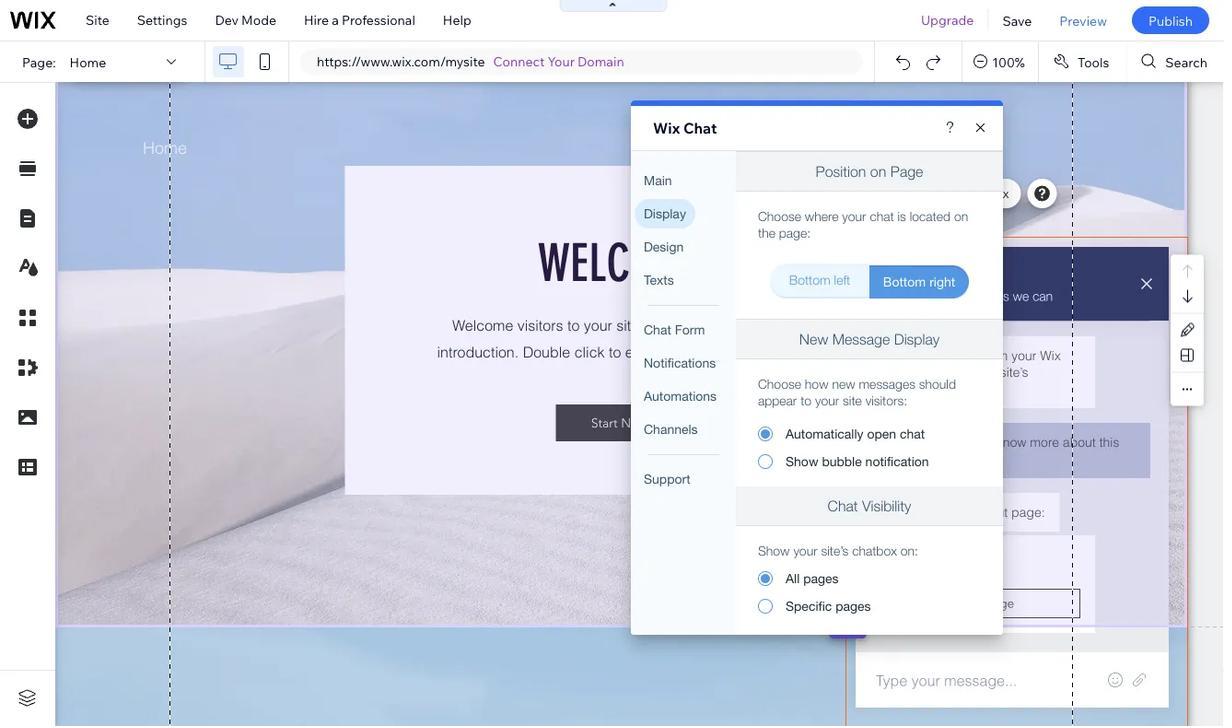 Task type: vqa. For each thing, say whether or not it's contained in the screenshot.
ACROSS
no



Task type: locate. For each thing, give the bounding box(es) containing it.
publish button
[[1133, 6, 1210, 34]]

100% button
[[963, 41, 1039, 82]]

100%
[[993, 54, 1026, 70]]

open inbox
[[940, 185, 1010, 201]]

0 vertical spatial settings
[[137, 12, 187, 28]]

tools
[[1078, 54, 1110, 70]]

home
[[70, 54, 106, 70]]

connect
[[494, 53, 545, 70]]

site
[[86, 12, 110, 28]]

1 horizontal spatial settings
[[859, 185, 909, 201]]

upgrade
[[922, 12, 975, 28]]

settings
[[137, 12, 187, 28], [859, 185, 909, 201]]

tools button
[[1040, 41, 1127, 82]]

publish
[[1149, 12, 1194, 28]]

professional
[[342, 12, 416, 28]]

open
[[940, 185, 974, 201]]

settings left dev
[[137, 12, 187, 28]]

0 horizontal spatial settings
[[137, 12, 187, 28]]

settings left the open
[[859, 185, 909, 201]]



Task type: describe. For each thing, give the bounding box(es) containing it.
chat
[[684, 119, 717, 137]]

https://www.wix.com/mysite
[[317, 53, 485, 70]]

domain
[[578, 53, 625, 70]]

https://www.wix.com/mysite connect your domain
[[317, 53, 625, 70]]

wix
[[653, 119, 681, 137]]

hire a professional
[[304, 12, 416, 28]]

1 vertical spatial settings
[[859, 185, 909, 201]]

help
[[443, 12, 472, 28]]

save
[[1003, 12, 1033, 28]]

mode
[[242, 12, 277, 28]]

search
[[1166, 54, 1208, 70]]

dev mode
[[215, 12, 277, 28]]

search button
[[1128, 41, 1225, 82]]

preview
[[1060, 12, 1108, 28]]

hire
[[304, 12, 329, 28]]

save button
[[989, 0, 1046, 41]]

preview button
[[1046, 0, 1122, 41]]

a
[[332, 12, 339, 28]]

inbox
[[977, 185, 1010, 201]]

dev
[[215, 12, 239, 28]]

wix chat
[[653, 119, 717, 137]]

your
[[548, 53, 575, 70]]



